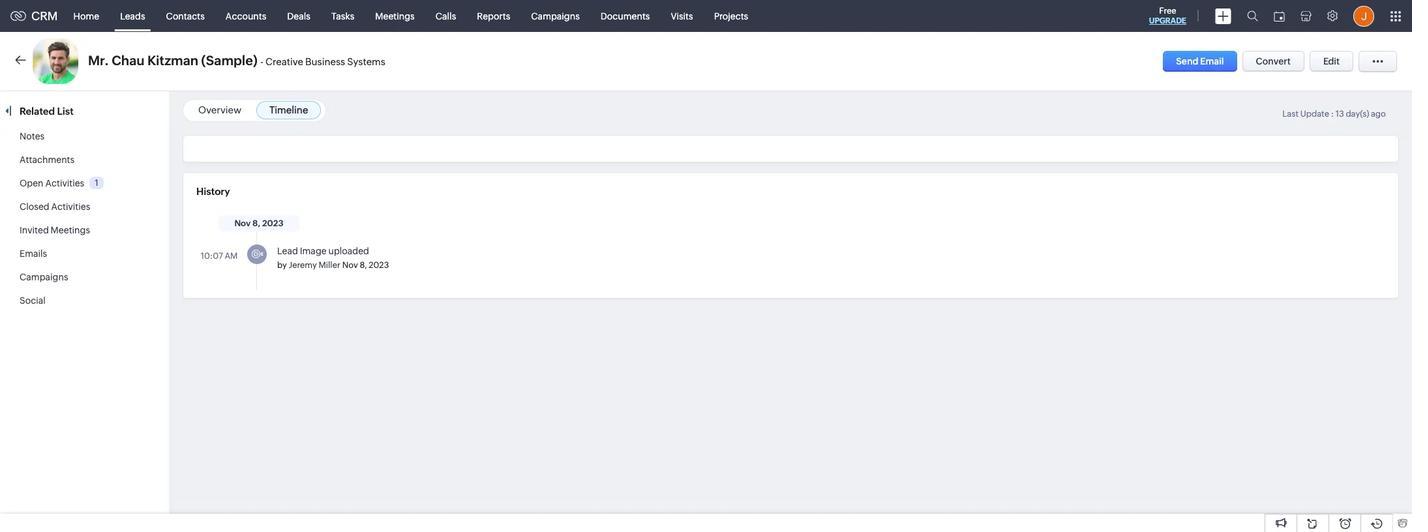 Task type: vqa. For each thing, say whether or not it's contained in the screenshot.
Crm link
yes



Task type: locate. For each thing, give the bounding box(es) containing it.
13
[[1336, 109, 1344, 119]]

home link
[[63, 0, 110, 32]]

activities up the closed activities link
[[45, 178, 84, 188]]

home
[[73, 11, 99, 21]]

uploaded
[[328, 246, 369, 256]]

1 horizontal spatial 2023
[[369, 260, 389, 270]]

1 vertical spatial campaigns link
[[20, 272, 68, 282]]

1 horizontal spatial 8,
[[360, 260, 367, 270]]

convert
[[1256, 56, 1291, 67]]

tasks link
[[321, 0, 365, 32]]

0 horizontal spatial 2023
[[262, 218, 283, 228]]

ago
[[1371, 109, 1386, 119]]

invited meetings link
[[20, 225, 90, 235]]

reports link
[[467, 0, 521, 32]]

campaigns
[[531, 11, 580, 21], [20, 272, 68, 282]]

social link
[[20, 295, 45, 306]]

1 vertical spatial nov
[[342, 260, 358, 270]]

emails link
[[20, 248, 47, 259]]

1 horizontal spatial meetings
[[375, 11, 415, 21]]

profile element
[[1346, 0, 1382, 32]]

notes link
[[20, 131, 44, 142]]

2023 down uploaded
[[369, 260, 389, 270]]

1 vertical spatial 8,
[[360, 260, 367, 270]]

closed activities
[[20, 202, 90, 212]]

last update : 13 day(s) ago
[[1282, 109, 1386, 119]]

send email
[[1176, 56, 1224, 67]]

contacts link
[[156, 0, 215, 32]]

meetings down the closed activities link
[[51, 225, 90, 235]]

nov up am
[[234, 218, 251, 228]]

1 vertical spatial 2023
[[369, 260, 389, 270]]

2023 up lead
[[262, 218, 283, 228]]

upgrade
[[1149, 16, 1186, 25]]

10:07
[[201, 251, 223, 261]]

nov down uploaded
[[342, 260, 358, 270]]

open activities link
[[20, 178, 84, 188]]

0 vertical spatial campaigns link
[[521, 0, 590, 32]]

invited meetings
[[20, 225, 90, 235]]

related
[[20, 106, 55, 117]]

campaigns link
[[521, 0, 590, 32], [20, 272, 68, 282]]

0 horizontal spatial campaigns link
[[20, 272, 68, 282]]

2023
[[262, 218, 283, 228], [369, 260, 389, 270]]

campaigns link right reports
[[521, 0, 590, 32]]

search element
[[1239, 0, 1266, 32]]

campaigns down the emails link
[[20, 272, 68, 282]]

meetings
[[375, 11, 415, 21], [51, 225, 90, 235]]

visits
[[671, 11, 693, 21]]

create menu element
[[1207, 0, 1239, 32]]

campaigns right reports
[[531, 11, 580, 21]]

campaigns link down the emails link
[[20, 272, 68, 282]]

overview link
[[198, 104, 241, 115]]

profile image
[[1353, 6, 1374, 26]]

crm
[[31, 9, 58, 23]]

8,
[[252, 218, 260, 228], [360, 260, 367, 270]]

-
[[260, 56, 263, 67]]

0 vertical spatial activities
[[45, 178, 84, 188]]

0 vertical spatial 8,
[[252, 218, 260, 228]]

0 horizontal spatial 8,
[[252, 218, 260, 228]]

activities for closed activities
[[51, 202, 90, 212]]

miller
[[319, 260, 340, 270]]

1 horizontal spatial nov
[[342, 260, 358, 270]]

search image
[[1247, 10, 1258, 22]]

1 vertical spatial activities
[[51, 202, 90, 212]]

activities for open activities
[[45, 178, 84, 188]]

meetings link
[[365, 0, 425, 32]]

0 vertical spatial nov
[[234, 218, 251, 228]]

timeline
[[269, 104, 308, 115]]

nov inside lead image uploaded by jeremy miller nov 8, 2023
[[342, 260, 358, 270]]

attachments link
[[20, 155, 74, 165]]

0 horizontal spatial meetings
[[51, 225, 90, 235]]

calls link
[[425, 0, 467, 32]]

meetings left calls
[[375, 11, 415, 21]]

0 vertical spatial campaigns
[[531, 11, 580, 21]]

1 vertical spatial campaigns
[[20, 272, 68, 282]]

mr. chau kitzman (sample) - creative business systems
[[88, 53, 385, 68]]

0 vertical spatial 2023
[[262, 218, 283, 228]]

activities
[[45, 178, 84, 188], [51, 202, 90, 212]]

accounts
[[226, 11, 266, 21]]

timeline link
[[269, 104, 308, 115]]

reports
[[477, 11, 510, 21]]

list
[[57, 106, 74, 117]]

email
[[1200, 56, 1224, 67]]

nov
[[234, 218, 251, 228], [342, 260, 358, 270]]

activities up invited meetings link
[[51, 202, 90, 212]]



Task type: describe. For each thing, give the bounding box(es) containing it.
send email button
[[1163, 51, 1237, 72]]

10:07 am
[[201, 251, 238, 261]]

nov 8, 2023
[[234, 218, 283, 228]]

0 vertical spatial meetings
[[375, 11, 415, 21]]

1 horizontal spatial campaigns
[[531, 11, 580, 21]]

edit
[[1323, 56, 1340, 67]]

deals
[[287, 11, 310, 21]]

deals link
[[277, 0, 321, 32]]

lead
[[277, 246, 298, 256]]

1 vertical spatial meetings
[[51, 225, 90, 235]]

day(s)
[[1346, 109, 1369, 119]]

contacts
[[166, 11, 205, 21]]

social
[[20, 295, 45, 306]]

systems
[[347, 56, 385, 67]]

1 horizontal spatial campaigns link
[[521, 0, 590, 32]]

emails
[[20, 248, 47, 259]]

notes
[[20, 131, 44, 142]]

business
[[305, 56, 345, 67]]

attachments
[[20, 155, 74, 165]]

documents
[[601, 11, 650, 21]]

closed activities link
[[20, 202, 90, 212]]

overview
[[198, 104, 241, 115]]

projects link
[[703, 0, 759, 32]]

open
[[20, 178, 43, 188]]

update
[[1300, 109, 1329, 119]]

8, inside lead image uploaded by jeremy miller nov 8, 2023
[[360, 260, 367, 270]]

mr.
[[88, 53, 109, 68]]

history
[[196, 186, 230, 197]]

creative
[[265, 56, 303, 67]]

leads link
[[110, 0, 156, 32]]

visits link
[[660, 0, 703, 32]]

related list
[[20, 106, 76, 117]]

(sample)
[[201, 53, 258, 68]]

am
[[225, 251, 238, 261]]

jeremy
[[289, 260, 317, 270]]

kitzman
[[147, 53, 198, 68]]

0 horizontal spatial nov
[[234, 218, 251, 228]]

open activities
[[20, 178, 84, 188]]

create menu image
[[1215, 8, 1231, 24]]

documents link
[[590, 0, 660, 32]]

free
[[1159, 6, 1176, 16]]

closed
[[20, 202, 49, 212]]

crm link
[[10, 9, 58, 23]]

accounts link
[[215, 0, 277, 32]]

convert button
[[1242, 51, 1304, 72]]

send
[[1176, 56, 1198, 67]]

last
[[1282, 109, 1299, 119]]

calendar image
[[1274, 11, 1285, 21]]

:
[[1331, 109, 1334, 119]]

edit button
[[1310, 51, 1353, 72]]

leads
[[120, 11, 145, 21]]

image
[[300, 246, 327, 256]]

0 horizontal spatial campaigns
[[20, 272, 68, 282]]

1
[[95, 178, 98, 188]]

chau
[[112, 53, 144, 68]]

free upgrade
[[1149, 6, 1186, 25]]

tasks
[[331, 11, 354, 21]]

calls
[[436, 11, 456, 21]]

by
[[277, 260, 287, 270]]

lead image uploaded by jeremy miller nov 8, 2023
[[277, 246, 389, 270]]

invited
[[20, 225, 49, 235]]

2023 inside lead image uploaded by jeremy miller nov 8, 2023
[[369, 260, 389, 270]]

projects
[[714, 11, 748, 21]]



